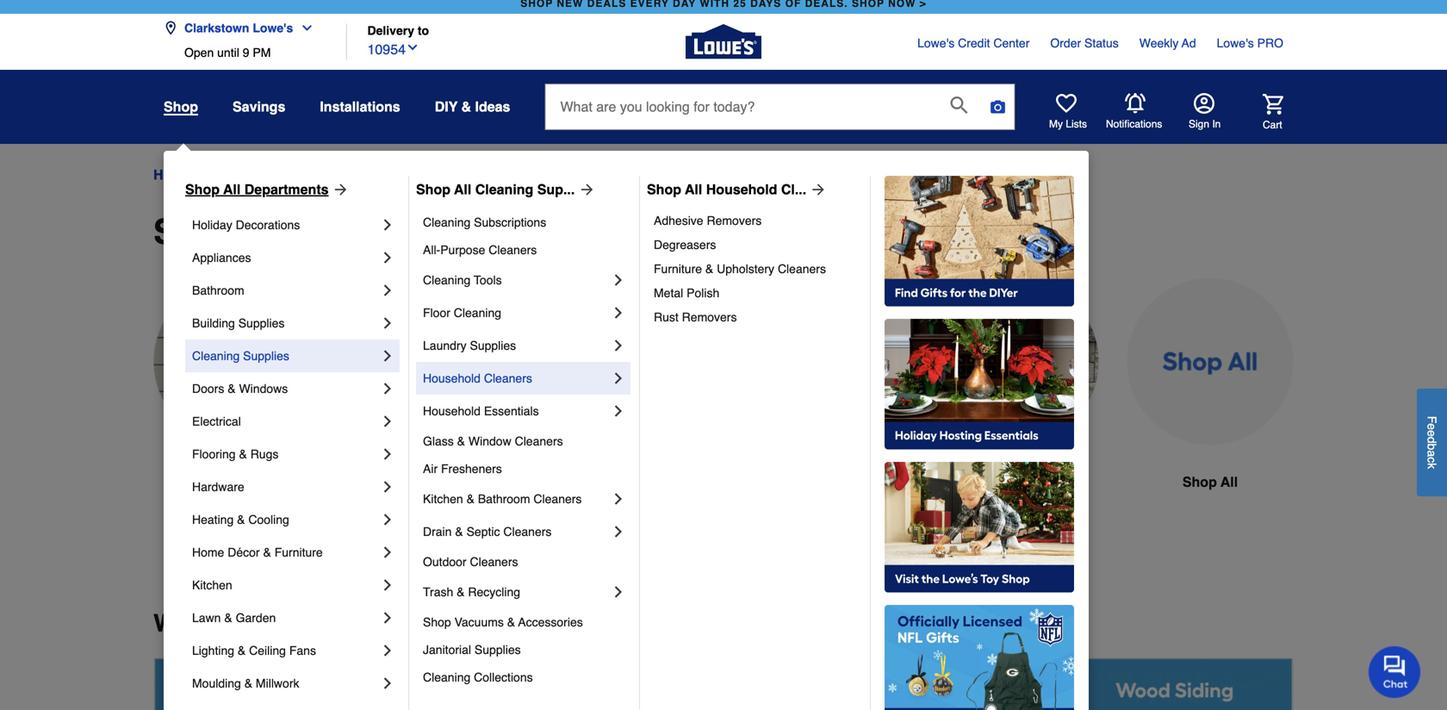 Task type: locate. For each thing, give the bounding box(es) containing it.
cl...
[[781, 181, 807, 197]]

center
[[994, 36, 1030, 50]]

stone veneer link
[[932, 278, 1099, 534]]

bathroom down appliances
[[192, 283, 244, 297]]

& right "lawn"
[[224, 611, 232, 625]]

0 vertical spatial chevron down image
[[293, 21, 314, 35]]

gray fiber cement siding. image
[[348, 278, 515, 445]]

cleaners inside drain & septic cleaners link
[[504, 525, 552, 539]]

a
[[1426, 450, 1439, 457]]

arrow right image for shop all departments
[[329, 181, 349, 198]]

1 vertical spatial kitchen
[[192, 578, 232, 592]]

siding & stone veneer down diy
[[338, 167, 477, 183]]

you?
[[427, 610, 486, 637]]

e up the d
[[1426, 423, 1439, 430]]

& left cooling
[[237, 513, 245, 526]]

0 vertical spatial siding & stone veneer
[[338, 167, 477, 183]]

diy
[[435, 99, 458, 115]]

& left rugs
[[239, 447, 247, 461]]

0 vertical spatial bathroom
[[192, 283, 244, 297]]

my
[[1049, 118, 1063, 130]]

furniture down heating & cooling link
[[275, 545, 323, 559]]

lowe's for lowe's pro
[[1217, 36, 1254, 50]]

0 vertical spatial veneer
[[433, 167, 477, 183]]

glass & window cleaners
[[423, 434, 563, 448]]

1 horizontal spatial shop
[[423, 615, 451, 629]]

2 shop from the left
[[416, 181, 451, 197]]

air fresheners link
[[423, 455, 627, 483]]

shop for shop all
[[1183, 474, 1217, 490]]

&
[[461, 99, 471, 115], [380, 167, 390, 183], [268, 212, 293, 252], [706, 262, 714, 276], [228, 382, 236, 396], [457, 434, 465, 448], [239, 447, 247, 461], [467, 492, 475, 506], [237, 513, 245, 526], [455, 525, 463, 539], [263, 545, 271, 559], [457, 585, 465, 599], [224, 611, 232, 625], [507, 615, 515, 629], [238, 644, 246, 657], [244, 676, 253, 690]]

windows
[[239, 382, 288, 396]]

cleaning down all- at left
[[423, 273, 471, 287]]

outdoor cleaners link
[[423, 548, 627, 576]]

stone
[[393, 167, 429, 183], [303, 212, 398, 252], [972, 474, 1011, 490]]

& right drain
[[455, 525, 463, 539]]

& for moulding & millwork link
[[244, 676, 253, 690]]

lowe's
[[253, 21, 293, 35], [918, 36, 955, 50], [1217, 36, 1254, 50]]

lowe's left credit
[[918, 36, 955, 50]]

& right the décor
[[263, 545, 271, 559]]

cleaners inside furniture & upholstery cleaners link
[[778, 262, 826, 276]]

1 horizontal spatial home
[[192, 545, 224, 559]]

weekly ad link
[[1140, 34, 1197, 52]]

chat invite button image
[[1369, 645, 1422, 698]]

1 horizontal spatial kitchen
[[423, 492, 463, 506]]

pro
[[1258, 36, 1284, 50]]

siding
[[338, 167, 377, 183], [153, 212, 259, 252], [234, 474, 276, 490], [457, 474, 499, 490], [626, 495, 668, 511]]

supplies up household cleaners
[[470, 339, 516, 352]]

veneer
[[433, 167, 477, 183], [408, 212, 521, 252], [1014, 474, 1060, 490]]

1 vertical spatial shop
[[1183, 474, 1217, 490]]

building up the holiday decorations
[[207, 167, 262, 183]]

to
[[418, 24, 429, 37]]

home for home décor & furniture
[[192, 545, 224, 559]]

2 horizontal spatial shop
[[1183, 474, 1217, 490]]

order status
[[1051, 36, 1119, 50]]

0 horizontal spatial furniture
[[275, 545, 323, 559]]

cleaning for collections
[[423, 670, 471, 684]]

1 horizontal spatial arrow right image
[[575, 181, 596, 198]]

shop for shop
[[164, 99, 198, 115]]

metal
[[654, 286, 683, 300]]

household for household cleaners
[[423, 371, 481, 385]]

a chart comparing different siding types. image
[[153, 658, 1294, 710]]

fresheners
[[441, 462, 502, 476]]

household down laundry
[[423, 371, 481, 385]]

clarkstown lowe's
[[184, 21, 293, 35]]

find gifts for the diyer. image
[[885, 176, 1074, 307]]

1 vertical spatial chevron down image
[[406, 41, 420, 54]]

2 horizontal spatial lowe's
[[1217, 36, 1254, 50]]

fans
[[289, 644, 316, 657]]

chevron right image for home décor & furniture
[[379, 544, 396, 561]]

savings
[[233, 99, 286, 115]]

chevron down image inside 10954 'button'
[[406, 41, 420, 54]]

& up the polish
[[706, 262, 714, 276]]

holiday decorations
[[192, 218, 300, 232]]

1 horizontal spatial furniture
[[654, 262, 702, 276]]

& right diy
[[461, 99, 471, 115]]

chevron right image for floor cleaning
[[610, 304, 627, 321]]

shop up holiday
[[185, 181, 220, 197]]

cleaning for supplies
[[192, 349, 240, 363]]

bathroom inside the kitchen & bathroom cleaners link
[[478, 492, 530, 506]]

0 horizontal spatial shop
[[164, 99, 198, 115]]

0 horizontal spatial bathroom
[[192, 283, 244, 297]]

lowe's home improvement lists image
[[1056, 93, 1077, 114]]

tools
[[474, 273, 502, 287]]

cleaners up air fresheners link
[[515, 434, 563, 448]]

which
[[153, 610, 226, 637]]

supplies up holiday decorations link
[[266, 167, 323, 183]]

supplies for janitorial supplies link on the left bottom of the page
[[475, 643, 521, 657]]

which type is right for you?
[[153, 610, 486, 637]]

lowe's home improvement notification center image
[[1125, 93, 1146, 114]]

& for the diy & ideas button
[[461, 99, 471, 115]]

None search field
[[545, 84, 1015, 146]]

1 vertical spatial removers
[[682, 310, 737, 324]]

building supplies link up cleaning supplies
[[192, 307, 379, 339]]

1 vertical spatial home
[[192, 545, 224, 559]]

moulding
[[192, 676, 241, 690]]

chevron right image for flooring & rugs
[[379, 445, 396, 463]]

shop up all- at left
[[416, 181, 451, 197]]

bathroom inside bathroom link
[[192, 283, 244, 297]]

chevron right image for laundry supplies
[[610, 337, 627, 354]]

cleaning tools link
[[423, 264, 610, 296]]

household up adhesive removers link
[[706, 181, 778, 197]]

household
[[706, 181, 778, 197], [423, 371, 481, 385], [423, 404, 481, 418]]

& inside 'link'
[[239, 447, 247, 461]]

bathroom
[[192, 283, 244, 297], [478, 492, 530, 506]]

home down "heating"
[[192, 545, 224, 559]]

décor
[[228, 545, 260, 559]]

furniture inside home décor & furniture link
[[275, 545, 323, 559]]

heating & cooling
[[192, 513, 289, 526]]

1 arrow right image from the left
[[329, 181, 349, 198]]

lowe's left pro
[[1217, 36, 1254, 50]]

cleaners up essentials
[[484, 371, 532, 385]]

removers for rust removers
[[682, 310, 737, 324]]

building supplies link up decorations
[[207, 165, 323, 185]]

0 vertical spatial stone
[[393, 167, 429, 183]]

lowe's up pm
[[253, 21, 293, 35]]

arrow right image inside shop all cleaning sup... link
[[575, 181, 596, 198]]

& for lighting & ceiling fans link
[[238, 644, 246, 657]]

0 vertical spatial shop
[[164, 99, 198, 115]]

home down shop button on the top of the page
[[153, 167, 192, 183]]

& right the trash
[[457, 585, 465, 599]]

arrow right image
[[329, 181, 349, 198], [575, 181, 596, 198]]

0 vertical spatial home
[[153, 167, 192, 183]]

laundry supplies
[[423, 339, 516, 352]]

10954 button
[[367, 38, 420, 60]]

officially licensed n f l gifts. shop now. image
[[885, 605, 1074, 710]]

cleaning down janitorial
[[423, 670, 471, 684]]

0 vertical spatial furniture
[[654, 262, 702, 276]]

cleaning for tools
[[423, 273, 471, 287]]

building supplies up cleaning supplies
[[192, 316, 285, 330]]

weekly ad
[[1140, 36, 1197, 50]]

chevron down image
[[293, 21, 314, 35], [406, 41, 420, 54]]

& down installations button
[[380, 167, 390, 183]]

2 vertical spatial household
[[423, 404, 481, 418]]

1 horizontal spatial shop
[[416, 181, 451, 197]]

cleaners down subscriptions
[[489, 243, 537, 257]]

& right glass
[[457, 434, 465, 448]]

0 horizontal spatial lowe's
[[253, 21, 293, 35]]

holiday decorations link
[[192, 209, 379, 241]]

cleaning tools
[[423, 273, 502, 287]]

shop for shop vacuums & accessories
[[423, 615, 451, 629]]

flooring
[[192, 447, 236, 461]]

supplies for "building supplies" link to the bottom
[[238, 316, 285, 330]]

air fresheners
[[423, 462, 502, 476]]

chevron right image for cleaning supplies
[[379, 347, 396, 364]]

kitchen up "lawn"
[[192, 578, 232, 592]]

household essentials
[[423, 404, 539, 418]]

adhesive removers link
[[654, 209, 858, 233]]

& for doors & windows link
[[228, 382, 236, 396]]

chevron right image for doors & windows
[[379, 380, 396, 397]]

degreasers link
[[654, 233, 858, 257]]

& left millwork
[[244, 676, 253, 690]]

3 shop from the left
[[647, 181, 682, 197]]

2 vertical spatial stone
[[972, 474, 1011, 490]]

building up cleaning supplies
[[192, 316, 235, 330]]

supplies up windows
[[243, 349, 289, 363]]

siding down home link
[[153, 212, 259, 252]]

0 horizontal spatial kitchen
[[192, 578, 232, 592]]

glass
[[423, 434, 454, 448]]

kitchen down fiber cement siding on the left bottom
[[423, 492, 463, 506]]

outdoor
[[423, 555, 467, 569]]

shop all link
[[1127, 278, 1294, 534]]

search image
[[951, 97, 968, 114]]

fiber cement siding
[[365, 474, 499, 490]]

& right doors
[[228, 382, 236, 396]]

building supplies
[[207, 167, 323, 183], [192, 316, 285, 330]]

& down the fresheners
[[467, 492, 475, 506]]

laundry supplies link
[[423, 329, 610, 362]]

chevron right image for bathroom
[[379, 282, 396, 299]]

1 vertical spatial household
[[423, 371, 481, 385]]

removers down the polish
[[682, 310, 737, 324]]

shop up adhesive
[[647, 181, 682, 197]]

1 horizontal spatial chevron down image
[[406, 41, 420, 54]]

0 horizontal spatial arrow right image
[[329, 181, 349, 198]]

0 vertical spatial building supplies link
[[207, 165, 323, 185]]

arrow right image up holiday decorations link
[[329, 181, 349, 198]]

& left ceiling on the bottom of the page
[[238, 644, 246, 657]]

b
[[1426, 443, 1439, 450]]

cleaners down air fresheners link
[[534, 492, 582, 506]]

chevron right image for kitchen & bathroom cleaners
[[610, 490, 627, 508]]

1 shop from the left
[[185, 181, 220, 197]]

cleaners up 'metal polish' link
[[778, 262, 826, 276]]

0 horizontal spatial shop
[[185, 181, 220, 197]]

1 vertical spatial furniture
[[275, 545, 323, 559]]

delivery to
[[367, 24, 429, 37]]

& inside button
[[461, 99, 471, 115]]

supplies up cleaning supplies
[[238, 316, 285, 330]]

0 vertical spatial kitchen
[[423, 492, 463, 506]]

k
[[1426, 463, 1439, 469]]

removers down the shop all household cl... link
[[707, 214, 762, 227]]

e up the b
[[1426, 430, 1439, 437]]

chevron right image
[[379, 249, 396, 266], [379, 282, 396, 299], [610, 337, 627, 354], [610, 370, 627, 387], [610, 402, 627, 420], [379, 413, 396, 430], [379, 445, 396, 463], [379, 478, 396, 495], [610, 523, 627, 540], [379, 576, 396, 594], [379, 609, 396, 626], [379, 675, 396, 692]]

glass & window cleaners link
[[423, 427, 627, 455]]

household for household essentials
[[423, 404, 481, 418]]

sign in button
[[1189, 93, 1221, 131]]

1 e from the top
[[1426, 423, 1439, 430]]

chevron right image
[[379, 216, 396, 234], [610, 271, 627, 289], [610, 304, 627, 321], [379, 315, 396, 332], [379, 347, 396, 364], [379, 380, 396, 397], [610, 490, 627, 508], [379, 511, 396, 528], [379, 544, 396, 561], [610, 583, 627, 601], [379, 642, 396, 659]]

cleaners up recycling in the bottom of the page
[[470, 555, 518, 569]]

rust removers link
[[654, 305, 858, 329]]

cleaners up outdoor cleaners link
[[504, 525, 552, 539]]

& for trash & recycling link
[[457, 585, 465, 599]]

household up glass
[[423, 404, 481, 418]]

2 horizontal spatial shop
[[647, 181, 682, 197]]

rust removers
[[654, 310, 737, 324]]

furniture down degreasers
[[654, 262, 702, 276]]

0 vertical spatial removers
[[707, 214, 762, 227]]

1 horizontal spatial lowe's
[[918, 36, 955, 50]]

electrical
[[192, 414, 241, 428]]

lighting & ceiling fans link
[[192, 634, 379, 667]]

2 arrow right image from the left
[[575, 181, 596, 198]]

cleaning up all- at left
[[423, 215, 471, 229]]

for
[[389, 610, 421, 637]]

millwork
[[256, 676, 299, 690]]

siding & stone veneer down departments
[[153, 212, 521, 252]]

f
[[1426, 416, 1439, 423]]

furniture
[[654, 262, 702, 276], [275, 545, 323, 559]]

chevron right image for heating & cooling
[[379, 511, 396, 528]]

chevron right image for moulding & millwork
[[379, 675, 396, 692]]

kitchen for kitchen & bathroom cleaners
[[423, 492, 463, 506]]

cleaning up 'laundry supplies'
[[454, 306, 502, 320]]

shop all. image
[[1127, 278, 1294, 445]]

1 vertical spatial building supplies
[[192, 316, 285, 330]]

supplies for laundry supplies link
[[470, 339, 516, 352]]

& for the lawn & garden link
[[224, 611, 232, 625]]

0 horizontal spatial home
[[153, 167, 192, 183]]

chevron right image for electrical
[[379, 413, 396, 430]]

2 vertical spatial shop
[[423, 615, 451, 629]]

adhesive removers
[[654, 214, 762, 227]]

household essentials link
[[423, 395, 610, 427]]

arrow right image inside 'shop all departments' link
[[329, 181, 349, 198]]

siding down composite/engineered
[[626, 495, 668, 511]]

moulding & millwork
[[192, 676, 299, 690]]

shop button
[[164, 98, 198, 115]]

clarkstown
[[184, 21, 249, 35]]

supplies down shop vacuums & accessories
[[475, 643, 521, 657]]

1 vertical spatial building supplies link
[[192, 307, 379, 339]]

arrow right image up cleaning subscriptions link
[[575, 181, 596, 198]]

air
[[423, 462, 438, 476]]

bathroom up drain & septic cleaners link at the bottom left of the page
[[478, 492, 530, 506]]

building supplies up decorations
[[207, 167, 323, 183]]

lowe's credit center link
[[918, 34, 1030, 52]]

& for furniture & upholstery cleaners link
[[706, 262, 714, 276]]

1 horizontal spatial bathroom
[[478, 492, 530, 506]]

siding down rugs
[[234, 474, 276, 490]]

flooring & rugs
[[192, 447, 279, 461]]

cleaning up doors
[[192, 349, 240, 363]]

1 vertical spatial bathroom
[[478, 492, 530, 506]]

cleaning for subscriptions
[[423, 215, 471, 229]]



Task type: vqa. For each thing, say whether or not it's contained in the screenshot.
Exterior Shutters & Accessories Exterior
no



Task type: describe. For each thing, give the bounding box(es) containing it.
& for drain & septic cleaners link at the bottom left of the page
[[455, 525, 463, 539]]

shop all
[[1183, 474, 1238, 490]]

all for household
[[685, 181, 703, 197]]

laundry
[[423, 339, 467, 352]]

supplies for the cleaning supplies link
[[243, 349, 289, 363]]

home link
[[153, 165, 192, 185]]

& down trash & recycling link
[[507, 615, 515, 629]]

cart button
[[1239, 94, 1284, 132]]

& for heating & cooling link
[[237, 513, 245, 526]]

ceiling
[[249, 644, 286, 657]]

0 horizontal spatial chevron down image
[[293, 21, 314, 35]]

doors & windows link
[[192, 372, 379, 405]]

pm
[[253, 46, 271, 59]]

lowe's credit center
[[918, 36, 1030, 50]]

drain
[[423, 525, 452, 539]]

heating
[[192, 513, 234, 526]]

2 vertical spatial veneer
[[1014, 474, 1060, 490]]

location image
[[164, 21, 178, 35]]

furniture & upholstery cleaners
[[654, 262, 826, 276]]

& for 'siding & stone veneer' link
[[380, 167, 390, 183]]

accessories
[[518, 615, 583, 629]]

lists
[[1066, 118, 1087, 130]]

open
[[184, 46, 214, 59]]

trash & recycling link
[[423, 576, 610, 608]]

lowe's inside "button"
[[253, 21, 293, 35]]

lowe's home improvement account image
[[1194, 93, 1215, 114]]

shop vacuums & accessories link
[[423, 608, 627, 636]]

ideas
[[475, 99, 510, 115]]

vacuums
[[455, 615, 504, 629]]

household cleaners
[[423, 371, 532, 385]]

chevron right image for building supplies
[[379, 315, 396, 332]]

electrical link
[[192, 405, 379, 438]]

kitchen & bathroom cleaners
[[423, 492, 582, 506]]

cleaners inside the kitchen & bathroom cleaners link
[[534, 492, 582, 506]]

9
[[243, 46, 249, 59]]

installations
[[320, 99, 400, 115]]

household cleaners link
[[423, 362, 610, 395]]

shop for shop all cleaning sup...
[[416, 181, 451, 197]]

chevron right image for trash & recycling
[[610, 583, 627, 601]]

shop all departments
[[185, 181, 329, 197]]

essentials
[[484, 404, 539, 418]]

cleaning up subscriptions
[[475, 181, 534, 197]]

chevron right image for household essentials
[[610, 402, 627, 420]]

order status link
[[1051, 34, 1119, 52]]

cement
[[402, 474, 453, 490]]

home décor & furniture link
[[192, 536, 379, 569]]

stone veneer
[[972, 474, 1060, 490]]

& down departments
[[268, 212, 293, 252]]

cleaners inside household cleaners link
[[484, 371, 532, 385]]

holiday hosting essentials. image
[[885, 319, 1074, 450]]

siding down installations button
[[338, 167, 377, 183]]

chevron right image for appliances
[[379, 249, 396, 266]]

shop all cleaning sup...
[[416, 181, 575, 197]]

drain & septic cleaners link
[[423, 515, 610, 548]]

1 vertical spatial siding & stone veneer
[[153, 212, 521, 252]]

savings button
[[233, 91, 286, 122]]

kitchen for kitchen
[[192, 578, 232, 592]]

delivery
[[367, 24, 414, 37]]

chevron right image for hardware
[[379, 478, 396, 495]]

tan vinyl siding. image
[[153, 278, 321, 445]]

all for cleaning
[[454, 181, 472, 197]]

lowe's home improvement logo image
[[686, 4, 762, 80]]

collections
[[474, 670, 533, 684]]

metal polish
[[654, 286, 720, 300]]

cleaning collections
[[423, 670, 533, 684]]

Search Query text field
[[546, 84, 937, 129]]

septic
[[467, 525, 500, 539]]

polish
[[687, 286, 720, 300]]

degreasers
[[654, 238, 716, 252]]

chevron right image for cleaning tools
[[610, 271, 627, 289]]

d
[[1426, 437, 1439, 443]]

cleaning subscriptions link
[[423, 209, 627, 236]]

lighting
[[192, 644, 234, 657]]

janitorial supplies link
[[423, 636, 627, 663]]

1 vertical spatial stone
[[303, 212, 398, 252]]

upholstery
[[717, 262, 775, 276]]

lighting & ceiling fans
[[192, 644, 316, 657]]

& for glass & window cleaners link
[[457, 434, 465, 448]]

order
[[1051, 36, 1082, 50]]

10954
[[367, 41, 406, 57]]

all-purpose cleaners link
[[423, 236, 627, 264]]

chevron right image for lighting & ceiling fans
[[379, 642, 396, 659]]

home for home
[[153, 167, 192, 183]]

janitorial supplies
[[423, 643, 521, 657]]

arrow right image for shop all cleaning sup...
[[575, 181, 596, 198]]

doors
[[192, 382, 224, 396]]

is
[[294, 610, 314, 637]]

composite/engineered
[[551, 474, 701, 490]]

2 e from the top
[[1426, 430, 1439, 437]]

0 vertical spatial household
[[706, 181, 778, 197]]

home décor & furniture
[[192, 545, 323, 559]]

lowe's for lowe's credit center
[[918, 36, 955, 50]]

adhesive
[[654, 214, 704, 227]]

natural wood siding. image
[[738, 278, 905, 445]]

shop for shop all household cl...
[[647, 181, 682, 197]]

chevron right image for lawn & garden
[[379, 609, 396, 626]]

0 vertical spatial building
[[207, 167, 262, 183]]

chevron right image for holiday decorations
[[379, 216, 396, 234]]

fiber cement siding link
[[348, 278, 515, 534]]

sign in
[[1189, 118, 1221, 130]]

chevron right image for household cleaners
[[610, 370, 627, 387]]

all-
[[423, 243, 441, 257]]

outdoor cleaners
[[423, 555, 518, 569]]

cleaners inside all-purpose cleaners link
[[489, 243, 537, 257]]

a section of gray stone veneer. image
[[932, 278, 1099, 445]]

removers for adhesive removers
[[707, 214, 762, 227]]

vinyl siding link
[[153, 278, 321, 534]]

notifications
[[1106, 118, 1163, 130]]

0 vertical spatial building supplies
[[207, 167, 323, 183]]

diy & ideas
[[435, 99, 510, 115]]

cleaners inside outdoor cleaners link
[[470, 555, 518, 569]]

hardware link
[[192, 470, 379, 503]]

lawn & garden
[[192, 611, 276, 625]]

floor cleaning
[[423, 306, 502, 320]]

lowe's pro link
[[1217, 34, 1284, 52]]

floor cleaning link
[[423, 296, 610, 329]]

flooring & rugs link
[[192, 438, 379, 470]]

wood
[[584, 495, 622, 511]]

chevron right image for kitchen
[[379, 576, 396, 594]]

ad
[[1182, 36, 1197, 50]]

visit the lowe's toy shop. image
[[885, 462, 1074, 593]]

furniture inside furniture & upholstery cleaners link
[[654, 262, 702, 276]]

lawn
[[192, 611, 221, 625]]

chevron right image for drain & septic cleaners
[[610, 523, 627, 540]]

camera image
[[990, 98, 1007, 115]]

shop for shop all departments
[[185, 181, 220, 197]]

all for departments
[[223, 181, 241, 197]]

composite/engineered wood siding link
[[543, 278, 710, 554]]

floor
[[423, 306, 451, 320]]

cleaners inside glass & window cleaners link
[[515, 434, 563, 448]]

1 vertical spatial building
[[192, 316, 235, 330]]

& for the kitchen & bathroom cleaners link
[[467, 492, 475, 506]]

weekly
[[1140, 36, 1179, 50]]

supplies for top "building supplies" link
[[266, 167, 323, 183]]

arrow right image
[[807, 181, 827, 198]]

1 vertical spatial veneer
[[408, 212, 521, 252]]

rugs
[[250, 447, 279, 461]]

cooling
[[248, 513, 289, 526]]

brown composite siding. image
[[543, 278, 710, 445]]

f e e d b a c k button
[[1417, 388, 1448, 496]]

lowe's home improvement cart image
[[1263, 94, 1284, 114]]

siding up kitchen & bathroom cleaners on the bottom of the page
[[457, 474, 499, 490]]

cleaning supplies link
[[192, 339, 379, 372]]

holiday
[[192, 218, 232, 232]]

sign
[[1189, 118, 1210, 130]]

trash & recycling
[[423, 585, 521, 599]]

recycling
[[468, 585, 521, 599]]

& for flooring & rugs 'link'
[[239, 447, 247, 461]]

siding inside composite/engineered wood siding
[[626, 495, 668, 511]]

drain & septic cleaners
[[423, 525, 552, 539]]



